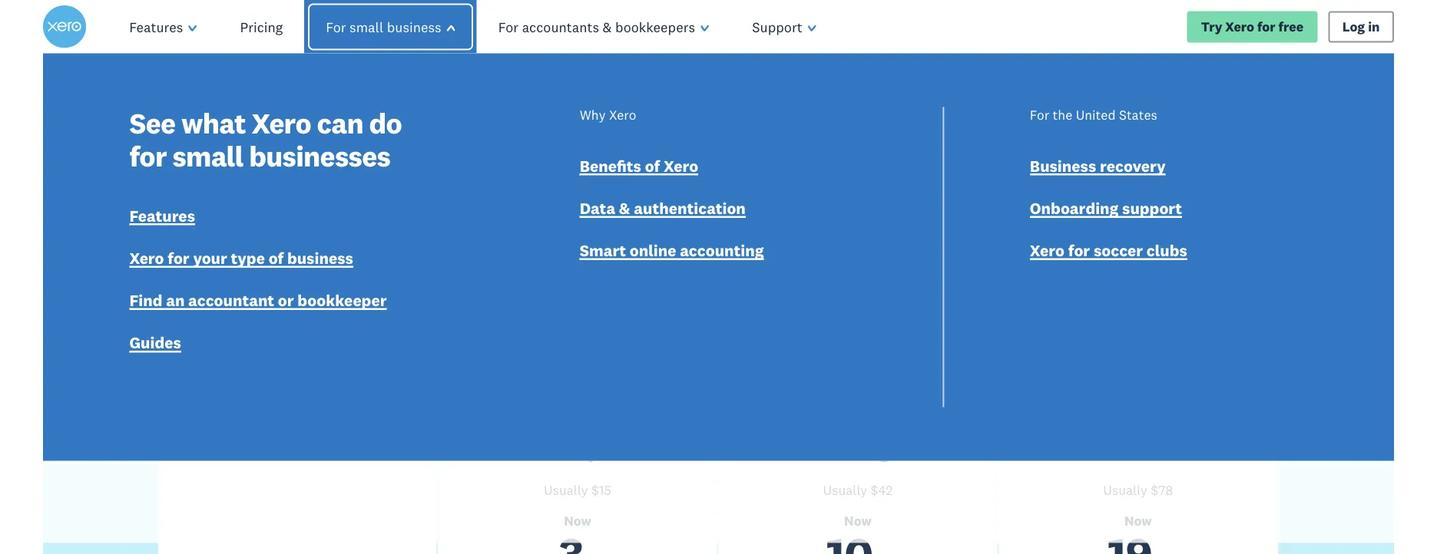 Task type: describe. For each thing, give the bounding box(es) containing it.
1 vertical spatial you
[[957, 391, 984, 411]]

for small business
[[326, 18, 441, 36]]

xero for soccer clubs link
[[1030, 240, 1187, 264]]

log in
[[1343, 18, 1380, 35]]

or
[[278, 291, 294, 311]]

0 horizontal spatial 75%
[[457, 208, 504, 239]]

pricing link
[[218, 0, 304, 54]]

0 horizontal spatial 3
[[692, 208, 705, 239]]

find an accountant or bookkeeper
[[129, 291, 387, 311]]

growing
[[827, 443, 889, 463]]

for for for small business
[[326, 18, 346, 36]]

of inside "link"
[[645, 156, 660, 176]]

0 vertical spatial xero.*
[[958, 208, 1026, 239]]

for for for the united states
[[1030, 107, 1050, 123]]

bookkeeper
[[298, 291, 387, 311]]

guides link
[[129, 333, 181, 357]]

support button
[[731, 0, 838, 54]]

1 horizontal spatial buy
[[988, 391, 1016, 411]]

established
[[1094, 443, 1183, 463]]

try
[[1201, 18, 1223, 35]]

1 horizontal spatial plan
[[777, 391, 810, 411]]

xero for your type of business
[[129, 248, 353, 268]]

1 horizontal spatial 75%
[[681, 391, 712, 411]]

type
[[231, 248, 265, 268]]

in
[[1368, 18, 1380, 35]]

78
[[1159, 482, 1173, 499]]

can
[[317, 105, 363, 141]]

usually for early
[[544, 482, 588, 499]]

features for features link
[[129, 206, 195, 226]]

42
[[878, 482, 893, 499]]

xero inside "link"
[[1226, 18, 1254, 35]]

for up growing
[[814, 391, 836, 411]]

usually $ 78
[[1103, 482, 1173, 499]]

1 vertical spatial get
[[650, 391, 677, 411]]

benefits
[[580, 156, 641, 176]]

for the united states
[[1030, 107, 1157, 123]]

do
[[369, 105, 402, 141]]

for up an
[[168, 248, 190, 268]]

plans to suit your
[[329, 107, 852, 187]]

states
[[1119, 107, 1157, 123]]

online
[[630, 241, 676, 261]]

0 vertical spatial get
[[411, 208, 450, 239]]

now for growing
[[844, 513, 872, 529]]

business
[[1030, 156, 1096, 176]]

xero for your type of business link
[[129, 248, 353, 272]]

1 vertical spatial &
[[619, 198, 630, 218]]

onboarding support link
[[1030, 198, 1182, 222]]

bookkeepers
[[615, 18, 695, 36]]

businesses
[[249, 138, 390, 174]]

try xero for free
[[1201, 18, 1304, 35]]

xero inside 'link'
[[1030, 241, 1065, 261]]

xero inside "link"
[[664, 156, 698, 176]]

free
[[1279, 18, 1304, 35]]

find an accountant or bookkeeper link
[[129, 290, 387, 314]]

xero homepage image
[[43, 5, 86, 48]]

smart
[[580, 241, 626, 261]]

xero inside see what xero can do for small businesses
[[252, 105, 311, 141]]

0 horizontal spatial of
[[269, 248, 284, 268]]

now for established
[[1125, 513, 1152, 529]]

why
[[580, 107, 606, 123]]

why xero
[[580, 107, 636, 123]]

xero up find at the bottom of the page
[[129, 248, 164, 268]]

1 horizontal spatial when
[[913, 391, 953, 411]]

& inside 'dropdown button'
[[603, 18, 612, 36]]

find
[[129, 291, 162, 311]]

$ for early
[[592, 482, 599, 499]]

0 vertical spatial get 75% off your plan for 3 months when you buy xero.*
[[411, 208, 1026, 239]]

support
[[752, 18, 803, 36]]



Task type: vqa. For each thing, say whether or not it's contained in the screenshot.
Email email field
no



Task type: locate. For each thing, give the bounding box(es) containing it.
xero left "can"
[[252, 105, 311, 141]]

accounting
[[680, 241, 764, 261]]

xero.*
[[958, 208, 1026, 239], [1020, 391, 1066, 411]]

& right accountants
[[603, 18, 612, 36]]

0 horizontal spatial buy
[[912, 208, 952, 239]]

xero for soccer clubs
[[1030, 241, 1187, 261]]

1 vertical spatial plan
[[777, 391, 810, 411]]

1 vertical spatial buy
[[988, 391, 1016, 411]]

0 horizontal spatial small
[[172, 138, 243, 174]]

1 horizontal spatial off
[[715, 391, 736, 411]]

0 horizontal spatial get
[[411, 208, 450, 239]]

features inside dropdown button
[[129, 18, 183, 36]]

now down usually $ 15
[[564, 513, 591, 529]]

$ down established
[[1151, 482, 1159, 499]]

what
[[181, 105, 246, 141]]

2 horizontal spatial usually
[[1103, 482, 1148, 499]]

usually $ 42
[[823, 482, 893, 499]]

for for for accountants & bookkeepers
[[498, 18, 519, 36]]

0 vertical spatial business
[[387, 18, 441, 36]]

3 now from the left
[[1125, 513, 1152, 529]]

now for early
[[564, 513, 591, 529]]

xero down the onboarding
[[1030, 241, 1065, 261]]

1 horizontal spatial months
[[852, 391, 909, 411]]

3 usually from the left
[[1103, 482, 1148, 499]]

see
[[129, 105, 175, 141]]

& right data
[[619, 198, 630, 218]]

onboarding support
[[1030, 198, 1182, 218]]

for left soccer
[[1068, 241, 1090, 261]]

of right 'benefits'
[[645, 156, 660, 176]]

xero right try
[[1226, 18, 1254, 35]]

for small business button
[[299, 0, 482, 54]]

months up the accounting
[[711, 208, 795, 239]]

benefits of xero
[[580, 156, 698, 176]]

buy
[[912, 208, 952, 239], [988, 391, 1016, 411]]

suit
[[580, 107, 692, 187]]

0 vertical spatial when
[[801, 208, 860, 239]]

usually down growing
[[823, 482, 867, 499]]

pricing
[[240, 18, 283, 36]]

0 vertical spatial features
[[129, 18, 183, 36]]

when
[[801, 208, 860, 239], [913, 391, 953, 411]]

smart online accounting link
[[580, 240, 764, 264]]

smart online accounting
[[580, 241, 764, 261]]

log
[[1343, 18, 1365, 35]]

xero up authentication
[[664, 156, 698, 176]]

1 horizontal spatial for
[[498, 18, 519, 36]]

0 vertical spatial small
[[350, 18, 383, 36]]

see what xero can do for small businesses
[[129, 105, 402, 174]]

0 horizontal spatial months
[[711, 208, 795, 239]]

log in link
[[1328, 11, 1394, 43]]

to
[[505, 107, 567, 187]]

$
[[592, 482, 599, 499], [871, 482, 878, 499], [1151, 482, 1159, 499]]

get 75% off your plan for 3 months when you buy xero.* up the accounting
[[411, 208, 1026, 239]]

usually for growing
[[823, 482, 867, 499]]

1 vertical spatial xero.*
[[1020, 391, 1066, 411]]

get
[[411, 208, 450, 239], [650, 391, 677, 411]]

3 $ from the left
[[1151, 482, 1159, 499]]

plan
[[600, 208, 649, 239], [777, 391, 810, 411]]

usually
[[544, 482, 588, 499], [823, 482, 867, 499], [1103, 482, 1148, 499]]

0 horizontal spatial business
[[287, 248, 353, 268]]

$ down growing
[[871, 482, 878, 499]]

business
[[387, 18, 441, 36], [287, 248, 353, 268]]

of
[[645, 156, 660, 176], [269, 248, 284, 268]]

0 vertical spatial you
[[866, 208, 905, 239]]

75%
[[457, 208, 504, 239], [681, 391, 712, 411]]

3
[[692, 208, 705, 239], [840, 391, 848, 411]]

15
[[599, 482, 612, 499]]

0 vertical spatial plan
[[600, 208, 649, 239]]

2 usually from the left
[[823, 482, 867, 499]]

2 now from the left
[[844, 513, 872, 529]]

1 horizontal spatial now
[[844, 513, 872, 529]]

months
[[711, 208, 795, 239], [852, 391, 909, 411]]

1 horizontal spatial &
[[619, 198, 630, 218]]

1 vertical spatial get 75% off your plan for 3 months when you buy xero.*
[[650, 391, 1066, 411]]

business recovery link
[[1030, 155, 1166, 179]]

data
[[580, 198, 615, 218]]

1 vertical spatial when
[[913, 391, 953, 411]]

$ for growing
[[871, 482, 878, 499]]

1 horizontal spatial business
[[387, 18, 441, 36]]

1 vertical spatial small
[[172, 138, 243, 174]]

now down the usually $ 42
[[844, 513, 872, 529]]

guides
[[129, 333, 181, 353]]

2 horizontal spatial $
[[1151, 482, 1159, 499]]

usually down early
[[544, 482, 588, 499]]

2 $ from the left
[[871, 482, 878, 499]]

0 vertical spatial 3
[[692, 208, 705, 239]]

features for the features dropdown button
[[129, 18, 183, 36]]

1 vertical spatial off
[[715, 391, 736, 411]]

for inside see what xero can do for small businesses
[[129, 138, 167, 174]]

plans
[[329, 107, 491, 187]]

1 vertical spatial business
[[287, 248, 353, 268]]

now
[[564, 513, 591, 529], [844, 513, 872, 529], [1125, 513, 1152, 529]]

united
[[1076, 107, 1116, 123]]

for inside "link"
[[1257, 18, 1276, 35]]

business recovery
[[1030, 156, 1166, 176]]

$ down early
[[592, 482, 599, 499]]

1 horizontal spatial you
[[957, 391, 984, 411]]

1 horizontal spatial small
[[350, 18, 383, 36]]

the
[[1053, 107, 1073, 123]]

for up smart online accounting
[[655, 208, 686, 239]]

clubs
[[1147, 241, 1187, 261]]

accountants
[[522, 18, 599, 36]]

usually for established
[[1103, 482, 1148, 499]]

now down usually $ 78
[[1125, 513, 1152, 529]]

benefits of xero link
[[580, 155, 698, 179]]

business inside dropdown button
[[387, 18, 441, 36]]

1 horizontal spatial get
[[650, 391, 677, 411]]

usually down established
[[1103, 482, 1148, 499]]

0 vertical spatial buy
[[912, 208, 952, 239]]

1 horizontal spatial 3
[[840, 391, 848, 411]]

for left free
[[1257, 18, 1276, 35]]

&
[[603, 18, 612, 36], [619, 198, 630, 218]]

2 features from the top
[[129, 206, 195, 226]]

$ for established
[[1151, 482, 1159, 499]]

2 horizontal spatial for
[[1030, 107, 1050, 123]]

get 75% off your plan for 3 months when you buy xero.*
[[411, 208, 1026, 239], [650, 391, 1066, 411]]

features button
[[108, 0, 218, 54]]

0 vertical spatial months
[[711, 208, 795, 239]]

support
[[1122, 198, 1182, 218]]

0 horizontal spatial now
[[564, 513, 591, 529]]

1 $ from the left
[[592, 482, 599, 499]]

0 horizontal spatial plan
[[600, 208, 649, 239]]

for inside dropdown button
[[326, 18, 346, 36]]

1 vertical spatial months
[[852, 391, 909, 411]]

recovery
[[1100, 156, 1166, 176]]

for right 'pricing'
[[326, 18, 346, 36]]

3 up the accounting
[[692, 208, 705, 239]]

onboarding
[[1030, 198, 1119, 218]]

get 75% off your plan for 3 months when you buy xero.* up growing
[[650, 391, 1066, 411]]

1 usually from the left
[[544, 482, 588, 499]]

1 horizontal spatial $
[[871, 482, 878, 499]]

1 vertical spatial 3
[[840, 391, 848, 411]]

data & authentication link
[[580, 198, 746, 222]]

for accountants & bookkeepers button
[[477, 0, 731, 54]]

of right the type
[[269, 248, 284, 268]]

1 horizontal spatial of
[[645, 156, 660, 176]]

0 vertical spatial off
[[510, 208, 539, 239]]

months up growing
[[852, 391, 909, 411]]

0 horizontal spatial off
[[510, 208, 539, 239]]

for left accountants
[[498, 18, 519, 36]]

for
[[1257, 18, 1276, 35], [129, 138, 167, 174], [655, 208, 686, 239], [1068, 241, 1090, 261], [168, 248, 190, 268], [814, 391, 836, 411]]

1 features from the top
[[129, 18, 183, 36]]

1 vertical spatial features
[[129, 206, 195, 226]]

accountant
[[188, 291, 274, 311]]

for left "the"
[[1030, 107, 1050, 123]]

small inside dropdown button
[[350, 18, 383, 36]]

usually $ 15
[[544, 482, 612, 499]]

0 horizontal spatial $
[[592, 482, 599, 499]]

you
[[866, 208, 905, 239], [957, 391, 984, 411]]

1 horizontal spatial usually
[[823, 482, 867, 499]]

0 horizontal spatial when
[[801, 208, 860, 239]]

data & authentication
[[580, 198, 746, 218]]

for
[[326, 18, 346, 36], [498, 18, 519, 36], [1030, 107, 1050, 123]]

early
[[558, 443, 597, 463]]

xero
[[1226, 18, 1254, 35], [252, 105, 311, 141], [609, 107, 636, 123], [664, 156, 698, 176], [1030, 241, 1065, 261], [129, 248, 164, 268]]

0 horizontal spatial you
[[866, 208, 905, 239]]

xero right why
[[609, 107, 636, 123]]

for inside 'dropdown button'
[[498, 18, 519, 36]]

your
[[705, 107, 838, 187], [545, 208, 594, 239], [193, 248, 227, 268], [739, 391, 773, 411]]

0 horizontal spatial &
[[603, 18, 612, 36]]

small inside see what xero can do for small businesses
[[172, 138, 243, 174]]

1 vertical spatial of
[[269, 248, 284, 268]]

3 up growing
[[840, 391, 848, 411]]

for up features link
[[129, 138, 167, 174]]

1 now from the left
[[564, 513, 591, 529]]

2 horizontal spatial now
[[1125, 513, 1152, 529]]

features link
[[129, 205, 195, 229]]

0 horizontal spatial usually
[[544, 482, 588, 499]]

0 vertical spatial of
[[645, 156, 660, 176]]

1 vertical spatial 75%
[[681, 391, 712, 411]]

an
[[166, 291, 185, 311]]

features
[[129, 18, 183, 36], [129, 206, 195, 226]]

for inside 'link'
[[1068, 241, 1090, 261]]

0 vertical spatial &
[[603, 18, 612, 36]]

authentication
[[634, 198, 746, 218]]

for accountants & bookkeepers
[[498, 18, 695, 36]]

try xero for free link
[[1187, 11, 1318, 43]]

0 vertical spatial 75%
[[457, 208, 504, 239]]

soccer
[[1094, 241, 1143, 261]]

0 horizontal spatial for
[[326, 18, 346, 36]]



